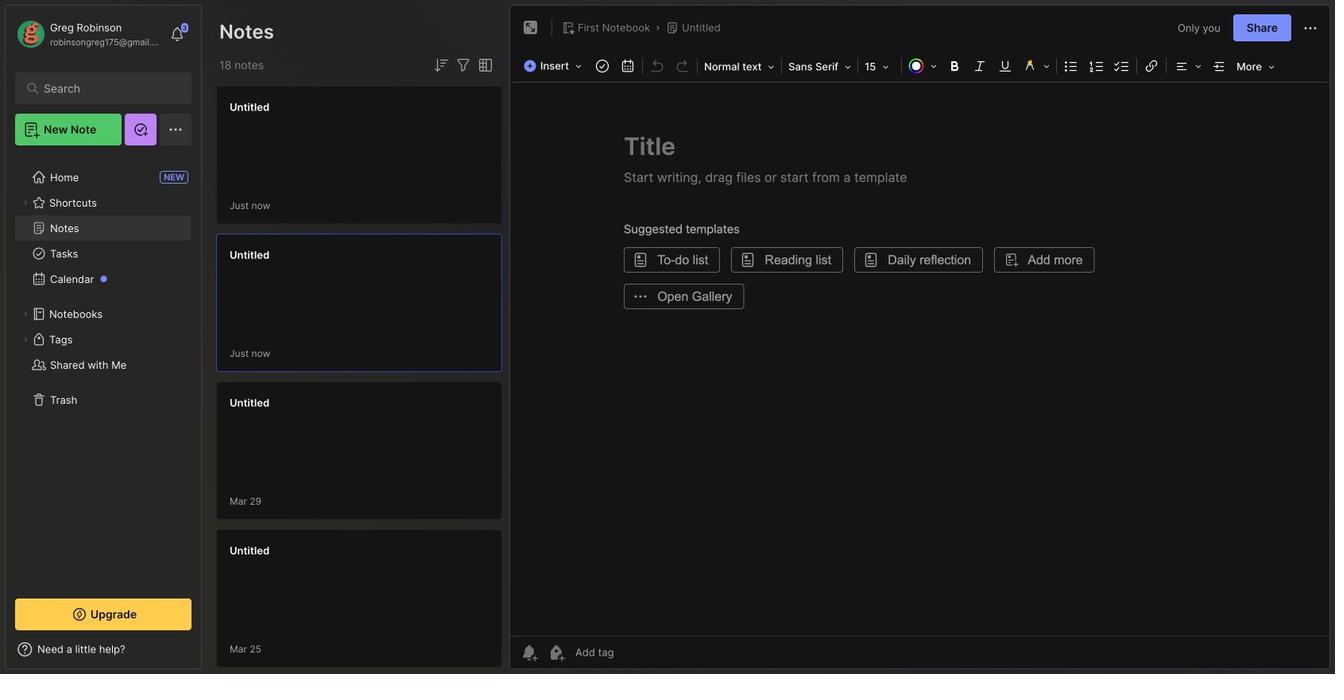 Task type: vqa. For each thing, say whether or not it's contained in the screenshot.
the Note Editor text field
yes



Task type: locate. For each thing, give the bounding box(es) containing it.
Font family field
[[784, 56, 856, 78]]

More field
[[1232, 56, 1280, 78]]

View options field
[[473, 56, 495, 75]]

WHAT'S NEW field
[[6, 637, 201, 662]]

none search field inside main element
[[44, 79, 171, 98]]

Heading level field
[[700, 56, 780, 78]]

Sort options field
[[432, 56, 451, 75]]

Search text field
[[44, 81, 171, 96]]

None search field
[[44, 79, 171, 98]]

tree inside main element
[[6, 155, 201, 584]]

numbered list image
[[1086, 55, 1108, 77]]

Highlight field
[[1018, 55, 1055, 77]]

expand tags image
[[21, 335, 30, 344]]

task image
[[592, 55, 614, 77]]

underline image
[[995, 55, 1017, 77]]

bulleted list image
[[1061, 55, 1083, 77]]

expand note image
[[521, 18, 541, 37]]

calendar event image
[[617, 55, 639, 77]]

note window element
[[510, 5, 1331, 673]]

insert link image
[[1141, 55, 1163, 77]]

add filters image
[[454, 56, 473, 75]]

tree
[[6, 155, 201, 584]]

Insert field
[[520, 55, 590, 77]]

Add tag field
[[574, 645, 693, 659]]

add a reminder image
[[520, 643, 539, 662]]

italic image
[[969, 55, 991, 77]]



Task type: describe. For each thing, give the bounding box(es) containing it.
Account field
[[15, 18, 162, 50]]

bold image
[[944, 55, 966, 77]]

Font color field
[[904, 55, 942, 77]]

checklist image
[[1111, 55, 1134, 77]]

Note Editor text field
[[510, 82, 1330, 636]]

Alignment field
[[1169, 55, 1207, 77]]

indent image
[[1208, 55, 1231, 77]]

expand notebooks image
[[21, 309, 30, 319]]

Add filters field
[[454, 56, 473, 75]]

more actions image
[[1301, 19, 1320, 38]]

Font size field
[[860, 56, 900, 78]]

More actions field
[[1301, 18, 1320, 38]]

main element
[[0, 0, 207, 674]]

add tag image
[[547, 643, 566, 662]]

click to collapse image
[[201, 645, 213, 664]]



